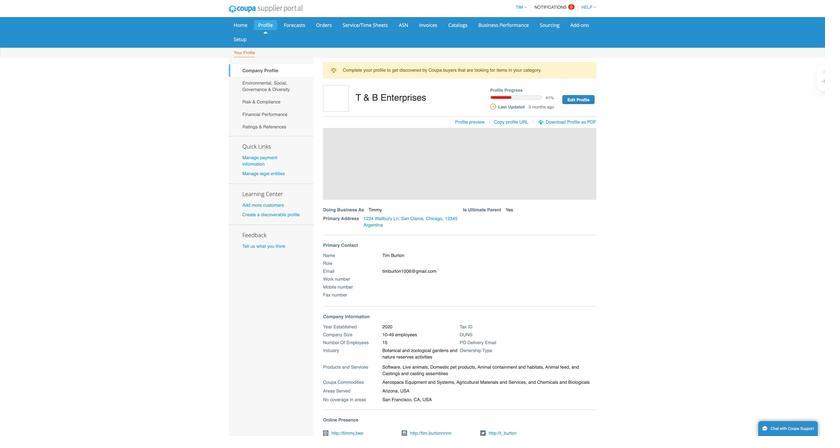 Task type: locate. For each thing, give the bounding box(es) containing it.
coupa supplier portal image
[[224, 1, 307, 17]]

navigation
[[513, 1, 597, 14]]

alert
[[323, 62, 597, 78]]

banner
[[321, 85, 603, 236]]

background image
[[323, 128, 597, 200]]



Task type: vqa. For each thing, say whether or not it's contained in the screenshot.
Performance
no



Task type: describe. For each thing, give the bounding box(es) containing it.
t & b enterprises image
[[323, 85, 349, 112]]



